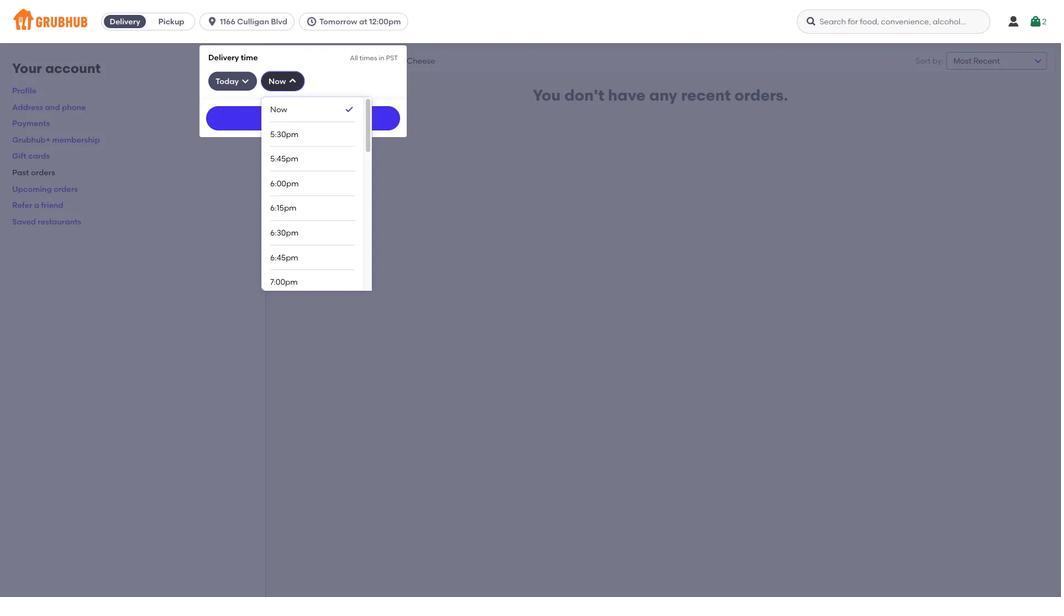 Task type: vqa. For each thing, say whether or not it's contained in the screenshot.
Cakes, Pies & Cookies
no



Task type: locate. For each thing, give the bounding box(es) containing it.
orders
[[31, 168, 55, 177], [54, 184, 78, 193]]

now up 5:30pm
[[270, 105, 287, 114]]

orders.
[[735, 86, 788, 104]]

1 horizontal spatial delivery
[[209, 53, 239, 62]]

list box containing now
[[270, 97, 355, 597]]

past orders
[[12, 168, 55, 177]]

svg image
[[1030, 15, 1043, 28], [306, 16, 317, 27], [806, 16, 817, 27], [383, 54, 396, 67]]

address and phone link
[[12, 102, 86, 112]]

upcoming orders
[[12, 184, 78, 193]]

svg image left "1166"
[[207, 16, 218, 27]]

now inside now option
[[270, 105, 287, 114]]

1 vertical spatial orders
[[54, 184, 78, 193]]

svg image up now option
[[288, 77, 297, 86]]

2 button
[[1030, 12, 1047, 32]]

delivery up today
[[209, 53, 239, 62]]

friend
[[41, 200, 63, 210]]

gift
[[12, 151, 26, 161]]

grubhub+ membership link
[[12, 135, 100, 144]]

grubhub+
[[12, 135, 50, 144]]

update
[[291, 114, 316, 122]]

and
[[45, 102, 60, 112]]

pickup
[[158, 17, 184, 26]]

main navigation navigation
[[0, 0, 1062, 597]]

orders for past orders
[[31, 168, 55, 177]]

today
[[216, 76, 239, 86]]

svg image for today
[[241, 77, 250, 86]]

restaurants
[[38, 217, 81, 226]]

tomorrow at 12:00pm
[[320, 17, 401, 26]]

12:00pm
[[369, 17, 401, 26]]

0 vertical spatial delivery
[[110, 17, 140, 26]]

pickup button
[[148, 13, 195, 30]]

upcoming
[[12, 184, 52, 193]]

delivery
[[110, 17, 140, 26], [209, 53, 239, 62]]

6:15pm
[[270, 203, 297, 213]]

svg image inside tomorrow at 12:00pm button
[[306, 16, 317, 27]]

at
[[359, 17, 367, 26]]

restaurants
[[327, 55, 373, 65]]

profile link
[[12, 86, 37, 95]]

2 horizontal spatial svg image
[[288, 77, 297, 86]]

gift cards link
[[12, 151, 50, 161]]

delivery left pickup button
[[110, 17, 140, 26]]

5:30pm
[[270, 129, 299, 139]]

6:30pm
[[270, 228, 299, 237]]

all
[[350, 54, 358, 62]]

past
[[12, 168, 29, 177]]

0 vertical spatial orders
[[31, 168, 55, 177]]

grubhub+ membership
[[12, 135, 100, 144]]

a
[[34, 200, 39, 210]]

list box
[[270, 97, 355, 597]]

now up update button on the left top
[[269, 76, 286, 86]]

svg image right today
[[241, 77, 250, 86]]

1 vertical spatial now
[[270, 105, 287, 114]]

1 vertical spatial delivery
[[209, 53, 239, 62]]

you don't have any recent orders.
[[533, 86, 788, 104]]

now option
[[270, 97, 355, 122]]

saved restaurants link
[[12, 217, 81, 226]]

1 horizontal spatial svg image
[[241, 77, 250, 86]]

saved
[[12, 217, 36, 226]]

your account
[[12, 60, 101, 76]]

0 horizontal spatial svg image
[[207, 16, 218, 27]]

check icon image
[[344, 104, 355, 115]]

6:45pm
[[270, 253, 298, 262]]

1166
[[220, 17, 235, 26]]

refer a friend
[[12, 200, 63, 210]]

orders up friend
[[54, 184, 78, 193]]

delivery inside button
[[110, 17, 140, 26]]

don't
[[565, 86, 605, 104]]

svg image inside "2" button
[[1030, 15, 1043, 28]]

payments
[[12, 119, 50, 128]]

orders up 'upcoming orders'
[[31, 168, 55, 177]]

now
[[269, 76, 286, 86], [270, 105, 287, 114]]

0 horizontal spatial delivery
[[110, 17, 140, 26]]

svg image
[[207, 16, 218, 27], [241, 77, 250, 86], [288, 77, 297, 86]]



Task type: describe. For each thing, give the bounding box(es) containing it.
pst
[[386, 54, 398, 62]]

delivery for delivery time
[[209, 53, 239, 62]]

delivery for delivery
[[110, 17, 140, 26]]

tomorrow
[[320, 17, 357, 26]]

1166 culligan blvd
[[220, 17, 288, 26]]

svg image inside 1166 culligan blvd button
[[207, 16, 218, 27]]

recent
[[681, 86, 731, 104]]

7:00pm
[[270, 277, 298, 287]]

membership
[[52, 135, 100, 144]]

update button
[[206, 106, 400, 130]]

times
[[360, 54, 377, 62]]

5:45pm
[[270, 154, 299, 163]]

delivery time
[[209, 53, 258, 62]]

blvd
[[271, 17, 288, 26]]

restaurants button
[[318, 52, 383, 69]]

0 vertical spatial now
[[269, 76, 286, 86]]

delivery button
[[102, 13, 148, 30]]

svg image for now
[[288, 77, 297, 86]]

profile
[[12, 86, 37, 95]]

in
[[379, 54, 385, 62]]

you
[[533, 86, 561, 104]]

any
[[650, 86, 678, 104]]

cards
[[28, 151, 50, 161]]

address
[[12, 102, 43, 112]]

culligan
[[237, 17, 269, 26]]

2
[[1043, 17, 1047, 26]]

by:
[[933, 56, 944, 65]]

your
[[12, 60, 42, 76]]

refer
[[12, 200, 32, 210]]

orders for upcoming orders
[[54, 184, 78, 193]]

gift cards
[[12, 151, 50, 161]]

list box inside main navigation 'navigation'
[[270, 97, 355, 597]]

1166 culligan blvd button
[[200, 13, 299, 30]]

sort
[[916, 56, 931, 65]]

have
[[608, 86, 646, 104]]

tomorrow at 12:00pm button
[[299, 13, 413, 30]]

address and phone
[[12, 102, 86, 112]]

sort by:
[[916, 56, 944, 65]]

phone
[[62, 102, 86, 112]]

all times in pst
[[350, 54, 398, 62]]

account
[[45, 60, 101, 76]]

time
[[241, 53, 258, 62]]

upcoming orders link
[[12, 184, 78, 193]]

payments link
[[12, 119, 50, 128]]

saved restaurants
[[12, 217, 81, 226]]

past orders link
[[12, 168, 55, 177]]

refer a friend link
[[12, 200, 63, 210]]

6:00pm
[[270, 179, 299, 188]]



